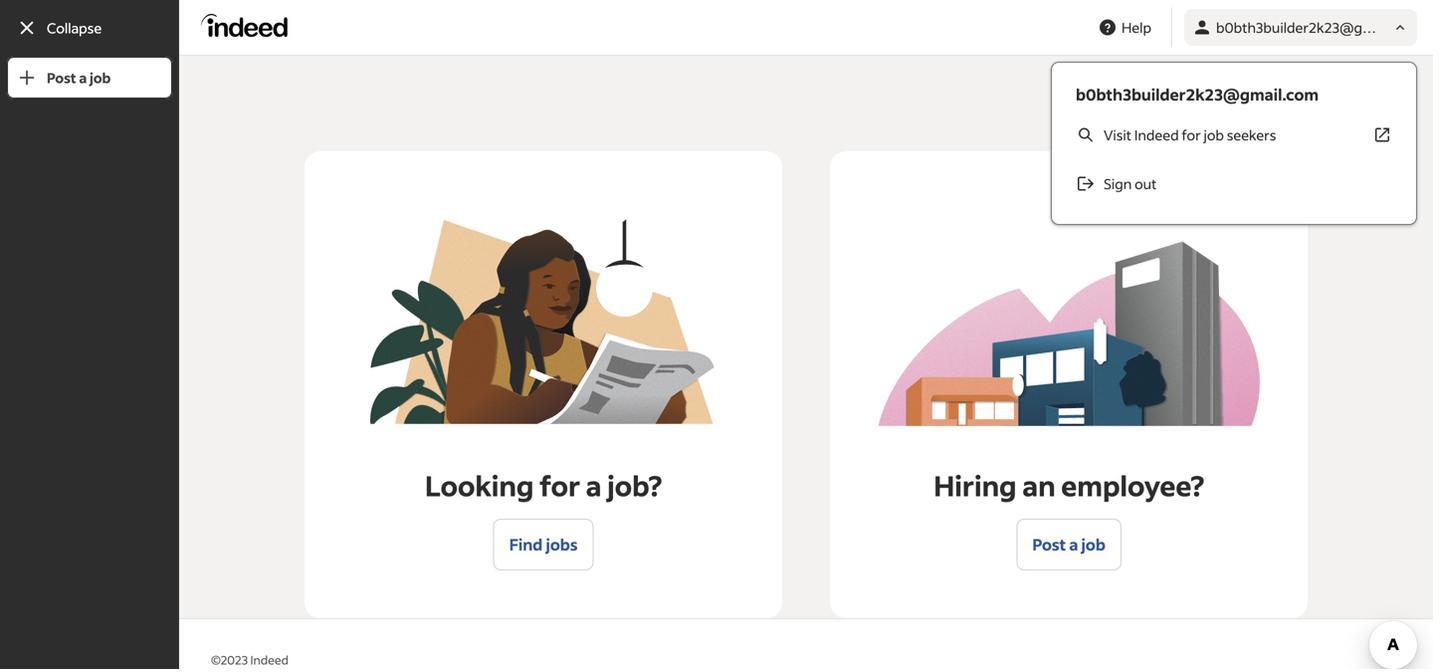 Task type: locate. For each thing, give the bounding box(es) containing it.
0 horizontal spatial for
[[540, 467, 581, 503]]

indeed
[[1135, 126, 1179, 144], [250, 652, 289, 668]]

post a job link down the hiring an employee?
[[1017, 519, 1122, 571]]

sign out link
[[1068, 163, 1401, 204]]

0 vertical spatial b0bth3builder2k23@gmail.com
[[1217, 18, 1421, 36]]

1 vertical spatial indeed
[[250, 652, 289, 668]]

2 vertical spatial a
[[1070, 534, 1079, 555]]

find jobs link
[[494, 519, 594, 571]]

hiring
[[934, 467, 1017, 503]]

employee?
[[1062, 467, 1205, 503]]

job left 'seekers'
[[1204, 126, 1225, 144]]

0 horizontal spatial indeed
[[250, 652, 289, 668]]

collapse button
[[6, 6, 173, 50]]

1 horizontal spatial post a job link
[[1017, 519, 1122, 571]]

b0bth3builder2k23@gmail.com
[[1217, 18, 1421, 36], [1076, 84, 1319, 105]]

post a job down the hiring an employee?
[[1033, 534, 1106, 555]]

find jobs
[[509, 534, 578, 555]]

1 hiring an employee? image from the top
[[878, 223, 1261, 444]]

hiring an employee? image
[[878, 223, 1261, 444], [879, 241, 1261, 426]]

1 horizontal spatial post a job
[[1033, 534, 1106, 555]]

1 vertical spatial post a job
[[1033, 534, 1106, 555]]

0 vertical spatial for
[[1182, 126, 1201, 144]]

1 horizontal spatial indeed
[[1135, 126, 1179, 144]]

1 horizontal spatial post
[[1033, 534, 1066, 555]]

0 vertical spatial indeed
[[1135, 126, 1179, 144]]

for down b0bth3builder2k23@gmail.com heading
[[1182, 126, 1201, 144]]

0 vertical spatial a
[[79, 69, 87, 87]]

for
[[1182, 126, 1201, 144], [540, 467, 581, 503]]

2 vertical spatial job
[[1082, 534, 1106, 555]]

1 horizontal spatial a
[[586, 467, 602, 503]]

seekers
[[1227, 126, 1277, 144]]

a down collapse "dropdown button"
[[79, 69, 87, 87]]

post a job link down collapse "dropdown button"
[[6, 56, 173, 100]]

1 vertical spatial b0bth3builder2k23@gmail.com
[[1076, 84, 1319, 105]]

1 vertical spatial post a job link
[[1017, 519, 1122, 571]]

post a job link
[[6, 56, 173, 100], [1017, 519, 1122, 571]]

1 horizontal spatial for
[[1182, 126, 1201, 144]]

job down the hiring an employee?
[[1082, 534, 1106, 555]]

looking
[[425, 467, 534, 503]]

post down the an
[[1033, 534, 1066, 555]]

post
[[47, 69, 76, 87], [1033, 534, 1066, 555]]

0 horizontal spatial a
[[79, 69, 87, 87]]

0 horizontal spatial job
[[90, 69, 111, 87]]

indeed for ©2023
[[250, 652, 289, 668]]

post a job
[[47, 69, 111, 87], [1033, 534, 1106, 555]]

indeed for visit
[[1135, 126, 1179, 144]]

sign
[[1104, 175, 1132, 193]]

a left the job?
[[586, 467, 602, 503]]

1 vertical spatial job
[[1204, 126, 1225, 144]]

0 horizontal spatial post a job link
[[6, 56, 173, 100]]

indeed right visit
[[1135, 126, 1179, 144]]

indeed home image
[[201, 13, 297, 37]]

1 vertical spatial a
[[586, 467, 602, 503]]

job
[[90, 69, 111, 87], [1204, 126, 1225, 144], [1082, 534, 1106, 555]]

for up jobs
[[540, 467, 581, 503]]

post a job down "collapse"
[[47, 69, 111, 87]]

2 horizontal spatial job
[[1204, 126, 1225, 144]]

job down collapse "dropdown button"
[[90, 69, 111, 87]]

a
[[79, 69, 87, 87], [586, 467, 602, 503], [1070, 534, 1079, 555]]

indeed right "©2023"
[[250, 652, 289, 668]]

a down the hiring an employee?
[[1070, 534, 1079, 555]]

0 vertical spatial post a job
[[47, 69, 111, 87]]

0 vertical spatial post
[[47, 69, 76, 87]]

0 vertical spatial job
[[90, 69, 111, 87]]

1 vertical spatial post
[[1033, 534, 1066, 555]]

out
[[1135, 175, 1157, 193]]

©2023 indeed
[[211, 652, 289, 668]]

find
[[509, 534, 543, 555]]

post down "collapse"
[[47, 69, 76, 87]]

looking for a job? image
[[370, 199, 717, 444], [370, 220, 717, 424]]

job?
[[607, 467, 662, 503]]



Task type: describe. For each thing, give the bounding box(es) containing it.
b0bth3builder2k23@gmail.com inside dropdown button
[[1217, 18, 1421, 36]]

1 horizontal spatial job
[[1082, 534, 1106, 555]]

collapse
[[47, 19, 102, 37]]

visit indeed for job seekers
[[1104, 126, 1277, 144]]

b0bth3builder2k23@gmail.com inside heading
[[1076, 84, 1319, 105]]

©2023
[[211, 652, 248, 668]]

hiring an employee?
[[934, 467, 1205, 503]]

2 hiring an employee? image from the top
[[879, 241, 1261, 426]]

0 horizontal spatial post a job
[[47, 69, 111, 87]]

an
[[1023, 467, 1056, 503]]

help
[[1122, 18, 1152, 36]]

1 vertical spatial for
[[540, 467, 581, 503]]

looking for a job?
[[425, 467, 662, 503]]

1 looking for a job? image from the top
[[370, 199, 717, 444]]

visit indeed for job seekers link
[[1068, 114, 1401, 155]]

help link
[[1090, 9, 1160, 46]]

for inside visit indeed for job seekers link
[[1182, 126, 1201, 144]]

b0bth3builder2k23@gmail.com button
[[1185, 9, 1421, 46]]

jobs
[[546, 534, 578, 555]]

b0bth3builder2k23@gmail.com heading
[[1076, 83, 1393, 107]]

0 horizontal spatial post
[[47, 69, 76, 87]]

2 looking for a job? image from the top
[[370, 220, 717, 424]]

0 vertical spatial post a job link
[[6, 56, 173, 100]]

sign out
[[1104, 175, 1157, 193]]

2 horizontal spatial a
[[1070, 534, 1079, 555]]

visit
[[1104, 126, 1132, 144]]



Task type: vqa. For each thing, say whether or not it's contained in the screenshot.
checkbox
no



